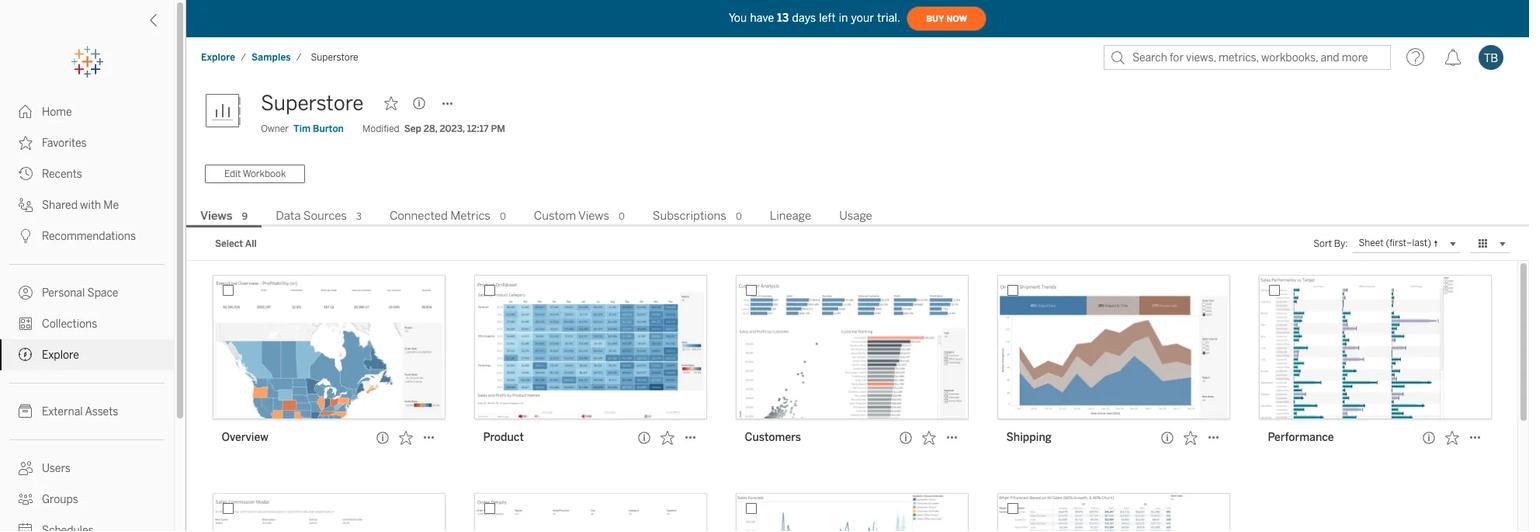 Task type: vqa. For each thing, say whether or not it's contained in the screenshot.


Task type: locate. For each thing, give the bounding box(es) containing it.
2 / from the left
[[296, 52, 302, 63]]

by text only_f5he34f image for explore
[[19, 348, 33, 362]]

by text only_f5he34f image down groups link
[[19, 523, 33, 531]]

home link
[[0, 96, 174, 127]]

views right custom
[[579, 209, 610, 223]]

workbook
[[243, 168, 286, 179]]

1 horizontal spatial views
[[579, 209, 610, 223]]

by text only_f5he34f image left 'recents'
[[19, 167, 33, 181]]

by text only_f5he34f image left the collections
[[19, 317, 33, 331]]

views left the 9
[[200, 209, 233, 223]]

by text only_f5he34f image left groups
[[19, 492, 33, 506]]

by text only_f5he34f image down collections link
[[19, 348, 33, 362]]

sub-spaces tab list
[[186, 207, 1530, 227]]

by text only_f5he34f image left users
[[19, 461, 33, 475]]

8 by text only_f5he34f image from the top
[[19, 523, 33, 531]]

collections link
[[0, 308, 174, 339]]

by text only_f5he34f image left home on the left
[[19, 105, 33, 119]]

5 by text only_f5he34f image from the top
[[19, 405, 33, 419]]

sort by:
[[1314, 238, 1348, 249]]

custom
[[534, 209, 576, 223]]

personal
[[42, 287, 85, 300]]

by text only_f5he34f image inside collections link
[[19, 317, 33, 331]]

superstore
[[311, 52, 358, 63], [261, 91, 364, 116]]

by text only_f5he34f image for shared with me
[[19, 198, 33, 212]]

external assets link
[[0, 396, 174, 427]]

favorites link
[[0, 127, 174, 158]]

by text only_f5he34f image
[[19, 105, 33, 119], [19, 136, 33, 150], [19, 167, 33, 181], [19, 348, 33, 362], [19, 405, 33, 419], [19, 461, 33, 475], [19, 492, 33, 506], [19, 523, 33, 531]]

2023,
[[440, 123, 465, 134]]

sep
[[404, 123, 421, 134]]

by text only_f5he34f image left external
[[19, 405, 33, 419]]

by text only_f5he34f image inside recents link
[[19, 167, 33, 181]]

by text only_f5he34f image inside recommendations link
[[19, 229, 33, 243]]

0 right metrics
[[500, 211, 506, 222]]

groups
[[42, 493, 78, 506]]

9
[[242, 211, 248, 222]]

2 horizontal spatial 0
[[736, 211, 742, 222]]

/ right samples link at the left top of page
[[296, 52, 302, 63]]

0 horizontal spatial /
[[241, 52, 246, 63]]

select all
[[215, 238, 257, 249]]

recommendations
[[42, 230, 136, 243]]

all
[[245, 238, 257, 249]]

customers
[[745, 431, 801, 444]]

explore link left samples link at the left top of page
[[200, 51, 236, 64]]

recents link
[[0, 158, 174, 189]]

by text only_f5he34f image left 'personal'
[[19, 286, 33, 300]]

trial.
[[878, 11, 901, 24]]

by text only_f5he34f image inside personal space link
[[19, 286, 33, 300]]

0 for metrics
[[500, 211, 506, 222]]

3 by text only_f5he34f image from the top
[[19, 167, 33, 181]]

3 0 from the left
[[736, 211, 742, 222]]

explore
[[201, 52, 235, 63], [42, 349, 79, 362]]

1 horizontal spatial explore
[[201, 52, 235, 63]]

/
[[241, 52, 246, 63], [296, 52, 302, 63]]

superstore right samples
[[311, 52, 358, 63]]

6 by text only_f5he34f image from the top
[[19, 461, 33, 475]]

by text only_f5he34f image inside users link
[[19, 461, 33, 475]]

0
[[500, 211, 506, 222], [619, 211, 625, 222], [736, 211, 742, 222]]

by text only_f5he34f image inside explore link
[[19, 348, 33, 362]]

/ left samples link at the left top of page
[[241, 52, 246, 63]]

have
[[750, 11, 774, 24]]

by text only_f5he34f image left shared
[[19, 198, 33, 212]]

1 vertical spatial explore
[[42, 349, 79, 362]]

explore down the collections
[[42, 349, 79, 362]]

3 by text only_f5he34f image from the top
[[19, 286, 33, 300]]

by text only_f5he34f image for collections
[[19, 317, 33, 331]]

with
[[80, 199, 101, 212]]

explore left samples link at the left top of page
[[201, 52, 235, 63]]

0 horizontal spatial explore
[[42, 349, 79, 362]]

by text only_f5he34f image inside external assets link
[[19, 405, 33, 419]]

overview
[[222, 431, 268, 444]]

1 0 from the left
[[500, 211, 506, 222]]

1 by text only_f5he34f image from the top
[[19, 105, 33, 119]]

by text only_f5he34f image inside home link
[[19, 105, 33, 119]]

you have 13 days left in your trial.
[[729, 11, 901, 24]]

by text only_f5he34f image left favorites
[[19, 136, 33, 150]]

favorites
[[42, 137, 87, 150]]

by text only_f5he34f image left recommendations at the top
[[19, 229, 33, 243]]

collections
[[42, 318, 97, 331]]

data
[[276, 209, 301, 223]]

shared with me link
[[0, 189, 174, 221]]

explore for explore
[[42, 349, 79, 362]]

samples
[[252, 52, 291, 63]]

1 vertical spatial superstore
[[261, 91, 364, 116]]

modified sep 28, 2023, 12:17 pm
[[362, 123, 506, 134]]

by text only_f5he34f image for recommendations
[[19, 229, 33, 243]]

owner
[[261, 123, 289, 134]]

select all button
[[205, 234, 267, 253]]

0 horizontal spatial views
[[200, 209, 233, 223]]

by text only_f5he34f image inside favorites link
[[19, 136, 33, 150]]

2 by text only_f5he34f image from the top
[[19, 136, 33, 150]]

1 horizontal spatial /
[[296, 52, 302, 63]]

explore link down the collections
[[0, 339, 174, 370]]

explore inside the main navigation. press the up and down arrow keys to access links. element
[[42, 349, 79, 362]]

2 0 from the left
[[619, 211, 625, 222]]

in
[[839, 11, 848, 24]]

edit workbook button
[[205, 165, 305, 183]]

lineage
[[770, 209, 812, 223]]

by text only_f5he34f image for home
[[19, 105, 33, 119]]

0 right subscriptions
[[736, 211, 742, 222]]

0 horizontal spatial 0
[[500, 211, 506, 222]]

samples link
[[251, 51, 292, 64]]

by text only_f5he34f image
[[19, 198, 33, 212], [19, 229, 33, 243], [19, 286, 33, 300], [19, 317, 33, 331]]

1 horizontal spatial 0
[[619, 211, 625, 222]]

explore link
[[200, 51, 236, 64], [0, 339, 174, 370]]

0 right custom views
[[619, 211, 625, 222]]

views
[[200, 209, 233, 223], [579, 209, 610, 223]]

performance
[[1268, 431, 1334, 444]]

by text only_f5he34f image inside shared with me link
[[19, 198, 33, 212]]

1 horizontal spatial explore link
[[200, 51, 236, 64]]

by text only_f5he34f image inside groups link
[[19, 492, 33, 506]]

owner tim burton
[[261, 123, 344, 134]]

buy now
[[926, 14, 968, 24]]

recommendations link
[[0, 221, 174, 252]]

1 vertical spatial explore link
[[0, 339, 174, 370]]

0 vertical spatial explore
[[201, 52, 235, 63]]

7 by text only_f5he34f image from the top
[[19, 492, 33, 506]]

1 by text only_f5he34f image from the top
[[19, 198, 33, 212]]

metrics
[[451, 209, 491, 223]]

4 by text only_f5he34f image from the top
[[19, 348, 33, 362]]

superstore up tim burton link
[[261, 91, 364, 116]]

2 by text only_f5he34f image from the top
[[19, 229, 33, 243]]

0 vertical spatial superstore
[[311, 52, 358, 63]]

days
[[792, 11, 816, 24]]

4 by text only_f5he34f image from the top
[[19, 317, 33, 331]]

13
[[777, 11, 789, 24]]

by text only_f5he34f image for recents
[[19, 167, 33, 181]]

28,
[[424, 123, 437, 134]]



Task type: describe. For each thing, give the bounding box(es) containing it.
0 vertical spatial explore link
[[200, 51, 236, 64]]

explore / samples /
[[201, 52, 302, 63]]

users
[[42, 462, 71, 475]]

by text only_f5he34f image for personal space
[[19, 286, 33, 300]]

you
[[729, 11, 747, 24]]

by:
[[1335, 238, 1348, 249]]

tim burton link
[[294, 122, 344, 136]]

sources
[[303, 209, 347, 223]]

3
[[356, 211, 362, 222]]

select
[[215, 238, 243, 249]]

main navigation. press the up and down arrow keys to access links. element
[[0, 96, 174, 531]]

by text only_f5he34f image for groups
[[19, 492, 33, 506]]

external
[[42, 405, 83, 419]]

personal space link
[[0, 277, 174, 308]]

navigation panel element
[[0, 47, 174, 531]]

12:17
[[467, 123, 489, 134]]

1 / from the left
[[241, 52, 246, 63]]

edit
[[224, 168, 241, 179]]

personal space
[[42, 287, 118, 300]]

workbook image
[[205, 88, 252, 134]]

edit workbook
[[224, 168, 286, 179]]

users link
[[0, 453, 174, 484]]

sort
[[1314, 238, 1332, 249]]

0 for views
[[619, 211, 625, 222]]

your
[[851, 11, 874, 24]]

shipping
[[1007, 431, 1052, 444]]

1 views from the left
[[200, 209, 233, 223]]

shared with me
[[42, 199, 119, 212]]

superstore element
[[306, 52, 363, 63]]

connected metrics
[[390, 209, 491, 223]]

assets
[[85, 405, 118, 419]]

buy now button
[[907, 6, 987, 31]]

custom views
[[534, 209, 610, 223]]

now
[[947, 14, 968, 24]]

0 horizontal spatial explore link
[[0, 339, 174, 370]]

groups link
[[0, 484, 174, 515]]

subscriptions
[[653, 209, 727, 223]]

product
[[483, 431, 524, 444]]

buy
[[926, 14, 944, 24]]

tim
[[294, 123, 311, 134]]

by text only_f5he34f image for users
[[19, 461, 33, 475]]

recents
[[42, 168, 82, 181]]

superstore main content
[[186, 78, 1530, 531]]

superstore inside main content
[[261, 91, 364, 116]]

usage
[[840, 209, 873, 223]]

home
[[42, 106, 72, 119]]

modified
[[362, 123, 400, 134]]

data sources
[[276, 209, 347, 223]]

me
[[104, 199, 119, 212]]

pm
[[491, 123, 506, 134]]

connected
[[390, 209, 448, 223]]

burton
[[313, 123, 344, 134]]

shared
[[42, 199, 78, 212]]

2 views from the left
[[579, 209, 610, 223]]

by text only_f5he34f image for external assets
[[19, 405, 33, 419]]

by text only_f5he34f image for favorites
[[19, 136, 33, 150]]

space
[[87, 287, 118, 300]]

explore for explore / samples /
[[201, 52, 235, 63]]

left
[[819, 11, 836, 24]]

external assets
[[42, 405, 118, 419]]



